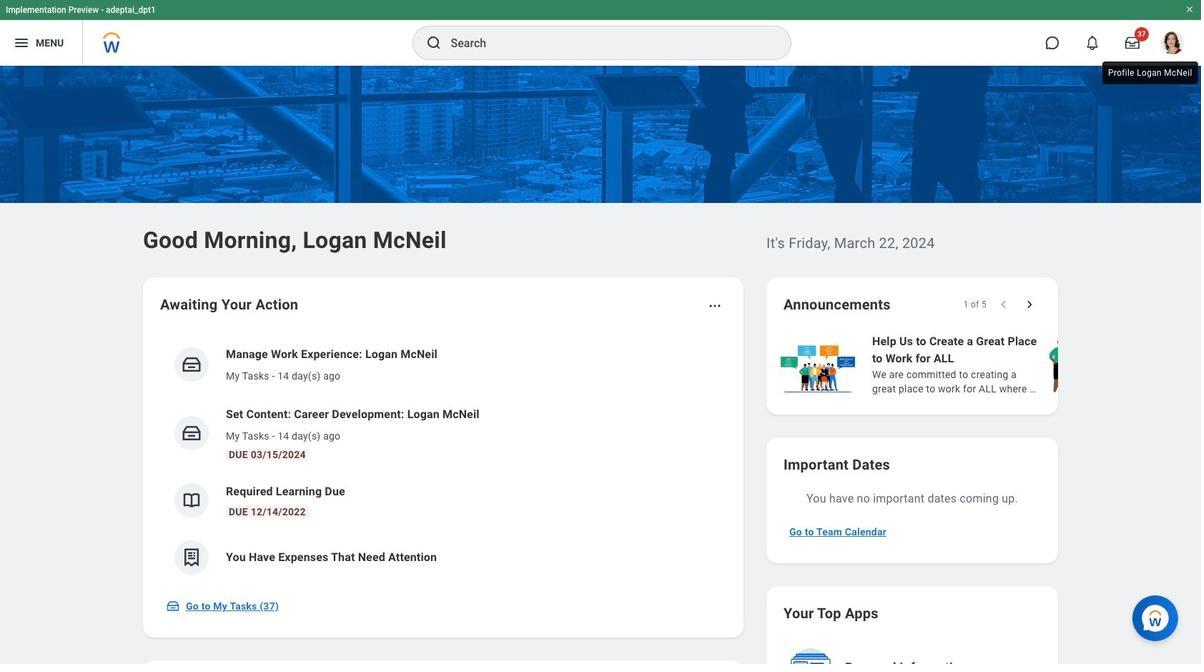 Task type: vqa. For each thing, say whether or not it's contained in the screenshot.
third Updated: from the bottom of the Item List element
no



Task type: describe. For each thing, give the bounding box(es) containing it.
0 horizontal spatial list
[[160, 335, 727, 586]]

search image
[[425, 34, 442, 51]]

2 vertical spatial inbox image
[[166, 599, 180, 614]]

justify image
[[13, 34, 30, 51]]

profile logan mcneil image
[[1162, 31, 1184, 57]]

chevron left small image
[[997, 298, 1011, 312]]

1 horizontal spatial list
[[778, 332, 1202, 398]]

chevron right small image
[[1023, 298, 1037, 312]]

Search Workday  search field
[[451, 27, 761, 59]]



Task type: locate. For each thing, give the bounding box(es) containing it.
tooltip
[[1100, 59, 1201, 87]]

status
[[964, 299, 987, 310]]

1 vertical spatial inbox image
[[181, 423, 202, 444]]

notifications large image
[[1086, 36, 1100, 50]]

inbox large image
[[1126, 36, 1140, 50]]

main content
[[0, 66, 1202, 664]]

close environment banner image
[[1186, 5, 1194, 14]]

0 vertical spatial inbox image
[[181, 354, 202, 376]]

inbox image
[[181, 354, 202, 376], [181, 423, 202, 444], [166, 599, 180, 614]]

banner
[[0, 0, 1202, 66]]

related actions image
[[708, 299, 722, 313]]

dashboard expenses image
[[181, 547, 202, 569]]

book open image
[[181, 490, 202, 511]]

list
[[778, 332, 1202, 398], [160, 335, 727, 586]]



